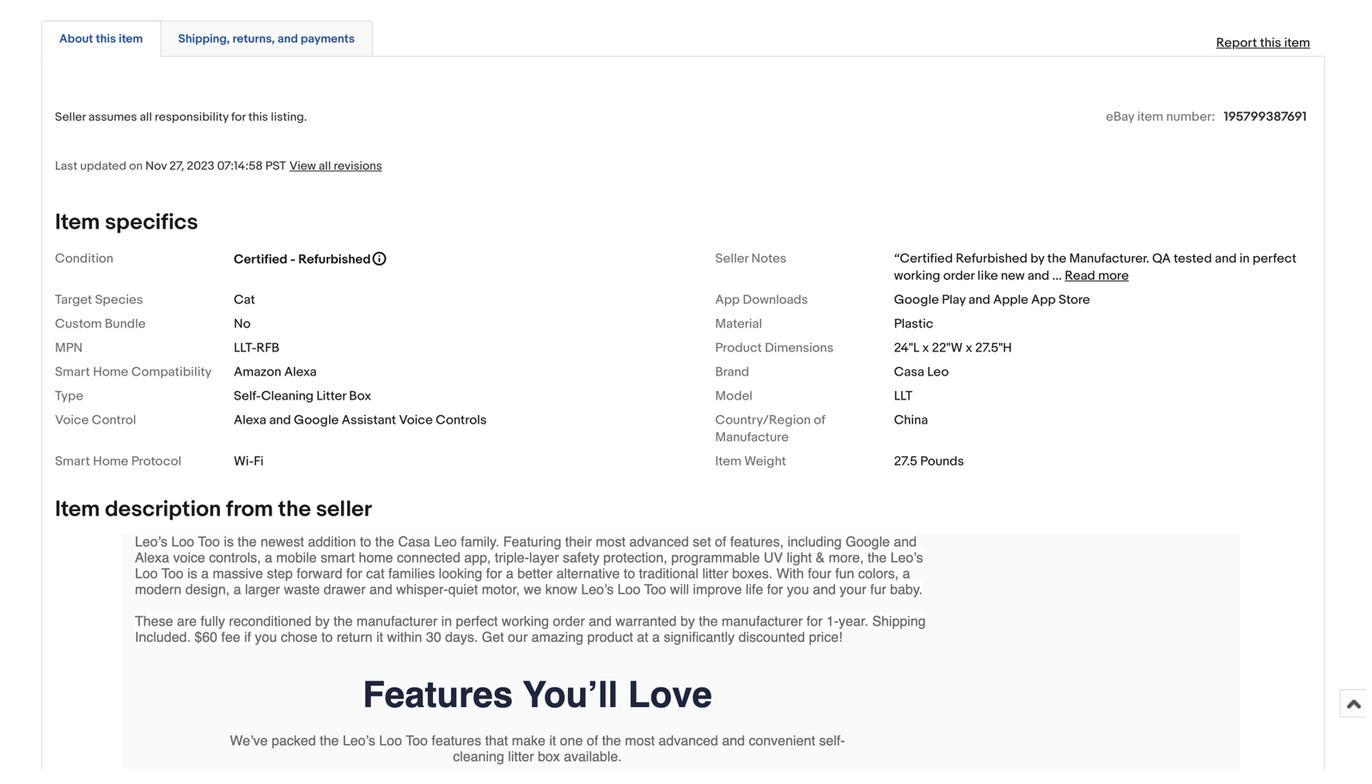 Task type: vqa. For each thing, say whether or not it's contained in the screenshot.


Task type: describe. For each thing, give the bounding box(es) containing it.
no
[[234, 316, 251, 332]]

amazon alexa
[[234, 364, 317, 380]]

species
[[95, 292, 143, 308]]

protocol
[[131, 454, 181, 469]]

report
[[1217, 35, 1257, 51]]

voice control
[[55, 413, 136, 428]]

and down cleaning
[[269, 413, 291, 428]]

self-
[[234, 388, 261, 404]]

compatibility
[[131, 364, 212, 380]]

1 horizontal spatial all
[[319, 159, 331, 174]]

read more button
[[1065, 268, 1129, 284]]

27.5 pounds
[[894, 454, 964, 469]]

0 horizontal spatial google
[[294, 413, 339, 428]]

item for item weight
[[715, 454, 742, 469]]

item for report this item
[[1285, 35, 1311, 51]]

google play and apple app store
[[894, 292, 1090, 308]]

read more
[[1065, 268, 1129, 284]]

like
[[978, 268, 998, 284]]

of
[[814, 413, 825, 428]]

order
[[943, 268, 975, 284]]

plastic
[[894, 316, 934, 332]]

refurbished inside "certified refurbished by the manufacturer.  qa tested and in perfect working order like new and ...
[[956, 251, 1028, 266]]

0 horizontal spatial refurbished
[[298, 252, 371, 267]]

certified
[[234, 252, 287, 267]]

custom bundle
[[55, 316, 146, 332]]

2 voice from the left
[[399, 413, 433, 428]]

seller
[[316, 496, 372, 523]]

condition
[[55, 251, 113, 266]]

ebay item number: 195799387691
[[1106, 109, 1307, 125]]

self-cleaning litter box
[[234, 388, 371, 404]]

home for protocol
[[93, 454, 128, 469]]

mpn
[[55, 340, 83, 356]]

description
[[105, 496, 221, 523]]

view all revisions link
[[286, 158, 382, 174]]

1 vertical spatial alexa
[[234, 413, 266, 428]]

1 horizontal spatial item
[[1138, 109, 1164, 125]]

country/region
[[715, 413, 811, 428]]

report this item link
[[1208, 27, 1319, 59]]

1 horizontal spatial google
[[894, 292, 939, 308]]

home for compatibility
[[93, 364, 128, 380]]

on
[[129, 159, 143, 174]]

store
[[1059, 292, 1090, 308]]

apple
[[993, 292, 1029, 308]]

number:
[[1166, 109, 1216, 125]]

custom
[[55, 316, 102, 332]]

wi-fi
[[234, 454, 264, 469]]

item specifics
[[55, 209, 198, 236]]

returns,
[[233, 32, 275, 46]]

manufacture
[[715, 430, 789, 445]]

play
[[942, 292, 966, 308]]

responsibility
[[155, 110, 229, 125]]

1 voice from the left
[[55, 413, 89, 428]]

smart home protocol
[[55, 454, 181, 469]]

and down by
[[1028, 268, 1050, 284]]

controls
[[436, 413, 487, 428]]

about
[[59, 32, 93, 46]]

27.5
[[894, 454, 918, 469]]

2023
[[187, 159, 214, 174]]

in
[[1240, 251, 1250, 266]]

litter
[[317, 388, 346, 404]]

by
[[1031, 251, 1045, 266]]

wi-
[[234, 454, 254, 469]]

1 horizontal spatial this
[[248, 110, 268, 125]]

certified - refurbished
[[234, 252, 371, 267]]

weight
[[745, 454, 786, 469]]

casa
[[894, 364, 925, 380]]

more
[[1098, 268, 1129, 284]]

type
[[55, 388, 83, 404]]

-
[[290, 252, 296, 267]]

manufacturer.
[[1070, 251, 1150, 266]]

leo
[[927, 364, 949, 380]]

24"l
[[894, 340, 920, 356]]

fi
[[254, 454, 264, 469]]

pounds
[[920, 454, 964, 469]]

box
[[349, 388, 371, 404]]

about this item button
[[59, 31, 143, 47]]

last updated on nov 27, 2023 07:14:58 pst view all revisions
[[55, 159, 382, 174]]

payments
[[301, 32, 355, 46]]

from
[[226, 496, 273, 523]]

country/region of manufacture
[[715, 413, 825, 445]]

about this item
[[59, 32, 143, 46]]

target
[[55, 292, 92, 308]]

dimensions
[[765, 340, 834, 356]]

report this item
[[1217, 35, 1311, 51]]



Task type: locate. For each thing, give the bounding box(es) containing it.
item for item description from the seller
[[55, 496, 100, 523]]

shipping, returns, and payments
[[178, 32, 355, 46]]

read
[[1065, 268, 1096, 284]]

seller left the notes
[[715, 251, 749, 266]]

google down self-cleaning litter box
[[294, 413, 339, 428]]

2 horizontal spatial this
[[1260, 35, 1282, 51]]

the up ...
[[1048, 251, 1067, 266]]

0 horizontal spatial this
[[96, 32, 116, 46]]

smart up type in the left bottom of the page
[[55, 364, 90, 380]]

home up control
[[93, 364, 128, 380]]

working
[[894, 268, 941, 284]]

and down like
[[969, 292, 991, 308]]

item for about this item
[[119, 32, 143, 46]]

0 horizontal spatial item
[[119, 32, 143, 46]]

shipping, returns, and payments button
[[178, 31, 355, 47]]

0 horizontal spatial x
[[922, 340, 929, 356]]

perfect
[[1253, 251, 1297, 266]]

2 app from the left
[[1031, 292, 1056, 308]]

seller left assumes
[[55, 110, 86, 125]]

1 horizontal spatial app
[[1031, 292, 1056, 308]]

0 vertical spatial home
[[93, 364, 128, 380]]

cat
[[234, 292, 255, 308]]

and left in
[[1215, 251, 1237, 266]]

app downloads
[[715, 292, 808, 308]]

smart
[[55, 364, 90, 380], [55, 454, 90, 469]]

0 vertical spatial google
[[894, 292, 939, 308]]

notes
[[751, 251, 787, 266]]

all right assumes
[[140, 110, 152, 125]]

1 x from the left
[[922, 340, 929, 356]]

1 app from the left
[[715, 292, 740, 308]]

china
[[894, 413, 928, 428]]

voice down type in the left bottom of the page
[[55, 413, 89, 428]]

target species
[[55, 292, 143, 308]]

1 horizontal spatial voice
[[399, 413, 433, 428]]

seller for seller assumes all responsibility for this listing.
[[55, 110, 86, 125]]

this inside button
[[96, 32, 116, 46]]

the right "from"
[[278, 496, 311, 523]]

pst
[[265, 159, 286, 174]]

shipping,
[[178, 32, 230, 46]]

seller notes
[[715, 251, 787, 266]]

item right ebay
[[1138, 109, 1164, 125]]

item description from the seller
[[55, 496, 372, 523]]

1 horizontal spatial seller
[[715, 251, 749, 266]]

llt-
[[234, 340, 257, 356]]

item up condition
[[55, 209, 100, 236]]

bundle
[[105, 316, 146, 332]]

0 vertical spatial item
[[55, 209, 100, 236]]

1 vertical spatial seller
[[715, 251, 749, 266]]

amazon
[[234, 364, 281, 380]]

1 vertical spatial home
[[93, 454, 128, 469]]

this for about
[[96, 32, 116, 46]]

2 horizontal spatial item
[[1285, 35, 1311, 51]]

item
[[119, 32, 143, 46], [1285, 35, 1311, 51], [1138, 109, 1164, 125]]

1 horizontal spatial refurbished
[[956, 251, 1028, 266]]

0 horizontal spatial voice
[[55, 413, 89, 428]]

alexa down self-
[[234, 413, 266, 428]]

smart for smart home compatibility
[[55, 364, 90, 380]]

last
[[55, 159, 77, 174]]

revisions
[[334, 159, 382, 174]]

1 vertical spatial smart
[[55, 454, 90, 469]]

google
[[894, 292, 939, 308], [294, 413, 339, 428]]

view
[[289, 159, 316, 174]]

refurbished up like
[[956, 251, 1028, 266]]

tab list containing about this item
[[41, 17, 1325, 57]]

item right report
[[1285, 35, 1311, 51]]

brand
[[715, 364, 749, 380]]

alexa and google assistant voice controls
[[234, 413, 487, 428]]

1 vertical spatial item
[[715, 454, 742, 469]]

"certified refurbished by the manufacturer.  qa tested and in perfect working order like new and ...
[[894, 251, 1297, 284]]

voice left controls
[[399, 413, 433, 428]]

llt-rfb
[[234, 340, 280, 356]]

item
[[55, 209, 100, 236], [715, 454, 742, 469], [55, 496, 100, 523]]

0 vertical spatial the
[[1048, 251, 1067, 266]]

24"l x 22"w x 27.5"h
[[894, 340, 1012, 356]]

seller
[[55, 110, 86, 125], [715, 251, 749, 266]]

all right view
[[319, 159, 331, 174]]

x right the 24"l
[[922, 340, 929, 356]]

22"w
[[932, 340, 963, 356]]

27.5"h
[[975, 340, 1012, 356]]

this
[[96, 32, 116, 46], [1260, 35, 1282, 51], [248, 110, 268, 125]]

model
[[715, 388, 753, 404]]

alexa up self-cleaning litter box
[[284, 364, 317, 380]]

this right about
[[96, 32, 116, 46]]

google down working
[[894, 292, 939, 308]]

0 horizontal spatial seller
[[55, 110, 86, 125]]

item down manufacture
[[715, 454, 742, 469]]

this for report
[[1260, 35, 1282, 51]]

seller assumes all responsibility for this listing.
[[55, 110, 307, 125]]

2 home from the top
[[93, 454, 128, 469]]

ebay
[[1106, 109, 1135, 125]]

nov
[[145, 159, 167, 174]]

1 vertical spatial all
[[319, 159, 331, 174]]

0 horizontal spatial alexa
[[234, 413, 266, 428]]

and right returns,
[[278, 32, 298, 46]]

material
[[715, 316, 762, 332]]

smart down voice control
[[55, 454, 90, 469]]

llt
[[894, 388, 913, 404]]

2 x from the left
[[966, 340, 973, 356]]

1 smart from the top
[[55, 364, 90, 380]]

item for item specifics
[[55, 209, 100, 236]]

and inside button
[[278, 32, 298, 46]]

refurbished right -
[[298, 252, 371, 267]]

0 horizontal spatial all
[[140, 110, 152, 125]]

item inside about this item button
[[119, 32, 143, 46]]

tested
[[1174, 251, 1212, 266]]

195799387691
[[1224, 109, 1307, 125]]

1 horizontal spatial alexa
[[284, 364, 317, 380]]

seller for seller notes
[[715, 251, 749, 266]]

smart for smart home protocol
[[55, 454, 90, 469]]

control
[[92, 413, 136, 428]]

app down ...
[[1031, 292, 1056, 308]]

home
[[93, 364, 128, 380], [93, 454, 128, 469]]

home down control
[[93, 454, 128, 469]]

x right 22"w at the top right of the page
[[966, 340, 973, 356]]

0 horizontal spatial the
[[278, 496, 311, 523]]

for
[[231, 110, 246, 125]]

specifics
[[105, 209, 198, 236]]

0 vertical spatial seller
[[55, 110, 86, 125]]

0 vertical spatial all
[[140, 110, 152, 125]]

the for by
[[1048, 251, 1067, 266]]

and
[[278, 32, 298, 46], [1215, 251, 1237, 266], [1028, 268, 1050, 284], [969, 292, 991, 308], [269, 413, 291, 428]]

2 smart from the top
[[55, 454, 90, 469]]

voice
[[55, 413, 89, 428], [399, 413, 433, 428]]

0 vertical spatial smart
[[55, 364, 90, 380]]

this right report
[[1260, 35, 1282, 51]]

0 horizontal spatial app
[[715, 292, 740, 308]]

assumes
[[89, 110, 137, 125]]

1 horizontal spatial the
[[1048, 251, 1067, 266]]

1 horizontal spatial x
[[966, 340, 973, 356]]

cleaning
[[261, 388, 314, 404]]

product dimensions
[[715, 340, 834, 356]]

updated
[[80, 159, 126, 174]]

1 vertical spatial google
[[294, 413, 339, 428]]

...
[[1053, 268, 1062, 284]]

the for from
[[278, 496, 311, 523]]

0 vertical spatial alexa
[[284, 364, 317, 380]]

2 vertical spatial item
[[55, 496, 100, 523]]

07:14:58
[[217, 159, 263, 174]]

the inside "certified refurbished by the manufacturer.  qa tested and in perfect working order like new and ...
[[1048, 251, 1067, 266]]

item inside report this item link
[[1285, 35, 1311, 51]]

app up material
[[715, 292, 740, 308]]

item right about
[[119, 32, 143, 46]]

1 home from the top
[[93, 364, 128, 380]]

1 vertical spatial the
[[278, 496, 311, 523]]

smart home compatibility
[[55, 364, 212, 380]]

the
[[1048, 251, 1067, 266], [278, 496, 311, 523]]

item down smart home protocol
[[55, 496, 100, 523]]

listing.
[[271, 110, 307, 125]]

this right for
[[248, 110, 268, 125]]

tab list
[[41, 17, 1325, 57]]

rfb
[[257, 340, 280, 356]]

"certified
[[894, 251, 953, 266]]



